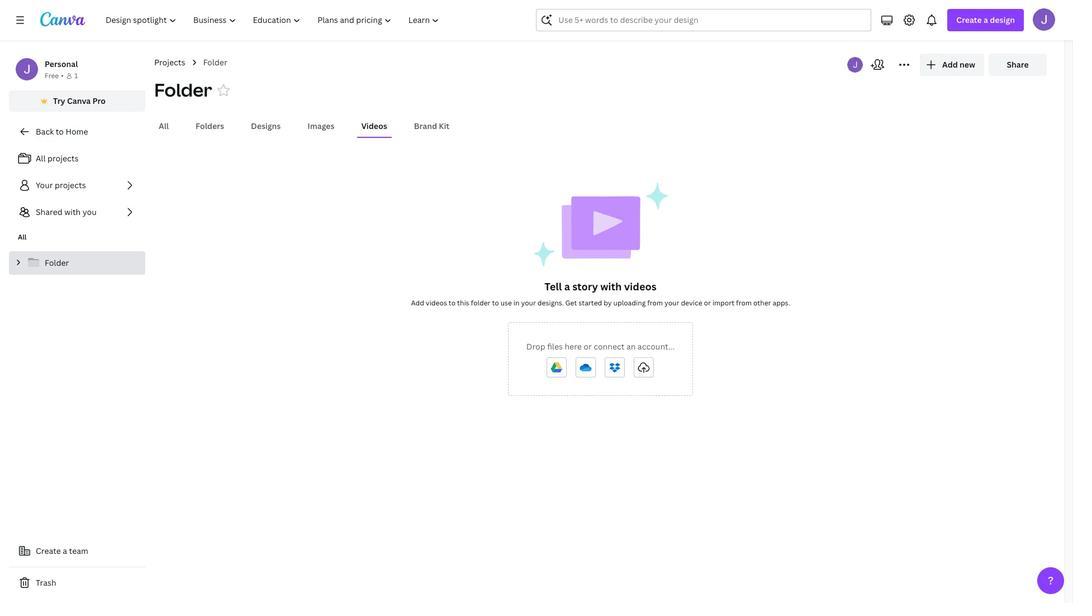 Task type: locate. For each thing, give the bounding box(es) containing it.
in
[[514, 299, 520, 308]]

all
[[159, 121, 169, 131], [36, 153, 46, 164], [18, 233, 27, 242]]

1 vertical spatial all
[[36, 153, 46, 164]]

account...
[[638, 342, 675, 352]]

add left new
[[943, 59, 958, 70]]

add
[[943, 59, 958, 70], [411, 299, 424, 308]]

videos
[[624, 280, 657, 294], [426, 299, 447, 308]]

from left other
[[736, 299, 752, 308]]

1 horizontal spatial a
[[565, 280, 570, 294]]

kit
[[439, 121, 450, 131]]

back to home
[[36, 126, 88, 137]]

all inside button
[[159, 121, 169, 131]]

0 vertical spatial create
[[957, 15, 982, 25]]

1 vertical spatial create
[[36, 546, 61, 557]]

all for all projects
[[36, 153, 46, 164]]

from right uploading
[[648, 299, 663, 308]]

2 vertical spatial a
[[63, 546, 67, 557]]

to
[[56, 126, 64, 137], [449, 299, 456, 308], [492, 299, 499, 308]]

uploading
[[614, 299, 646, 308]]

share
[[1007, 59, 1029, 70]]

None search field
[[536, 9, 872, 31]]

1 horizontal spatial from
[[736, 299, 752, 308]]

brand kit
[[414, 121, 450, 131]]

home
[[66, 126, 88, 137]]

this
[[457, 299, 469, 308]]

with left you
[[64, 207, 81, 217]]

to right back
[[56, 126, 64, 137]]

2 horizontal spatial all
[[159, 121, 169, 131]]

apps.
[[773, 299, 790, 308]]

a inside "dropdown button"
[[984, 15, 988, 25]]

other
[[754, 299, 771, 308]]

0 vertical spatial all
[[159, 121, 169, 131]]

trash link
[[9, 573, 145, 595]]

all for all button
[[159, 121, 169, 131]]

free •
[[45, 71, 64, 81]]

a inside button
[[63, 546, 67, 557]]

or right device
[[704, 299, 711, 308]]

0 vertical spatial a
[[984, 15, 988, 25]]

use
[[501, 299, 512, 308]]

list containing all projects
[[9, 148, 145, 224]]

create
[[957, 15, 982, 25], [36, 546, 61, 557]]

folder
[[203, 57, 227, 68], [154, 78, 212, 102], [45, 258, 69, 268]]

images
[[308, 121, 335, 131]]

your right in
[[521, 299, 536, 308]]

0 vertical spatial add
[[943, 59, 958, 70]]

0 vertical spatial projects
[[47, 153, 79, 164]]

0 horizontal spatial all
[[18, 233, 27, 242]]

0 horizontal spatial with
[[64, 207, 81, 217]]

1 horizontal spatial all
[[36, 153, 46, 164]]

videos up uploading
[[624, 280, 657, 294]]

with up by
[[601, 280, 622, 294]]

trash
[[36, 578, 56, 589]]

a left design
[[984, 15, 988, 25]]

1 vertical spatial folder link
[[9, 252, 145, 275]]

or
[[704, 299, 711, 308], [584, 342, 592, 352]]

all projects
[[36, 153, 79, 164]]

2 from from the left
[[736, 299, 752, 308]]

designs button
[[247, 116, 285, 137]]

1 vertical spatial projects
[[55, 180, 86, 191]]

create a design
[[957, 15, 1015, 25]]

a right tell
[[565, 280, 570, 294]]

create inside "dropdown button"
[[957, 15, 982, 25]]

list
[[9, 148, 145, 224]]

images button
[[303, 116, 339, 137]]

0 horizontal spatial from
[[648, 299, 663, 308]]

0 horizontal spatial add
[[411, 299, 424, 308]]

2 horizontal spatial to
[[492, 299, 499, 308]]

Search search field
[[559, 10, 849, 31]]

personal
[[45, 59, 78, 69]]

brand kit button
[[410, 116, 454, 137]]

to left use in the left of the page
[[492, 299, 499, 308]]

or right here
[[584, 342, 592, 352]]

•
[[61, 71, 64, 81]]

1 from from the left
[[648, 299, 663, 308]]

with inside list
[[64, 207, 81, 217]]

0 vertical spatial or
[[704, 299, 711, 308]]

projects
[[154, 57, 185, 68]]

jacob simon image
[[1033, 8, 1056, 31]]

2 horizontal spatial a
[[984, 15, 988, 25]]

create left design
[[957, 15, 982, 25]]

your left device
[[665, 299, 680, 308]]

add left this
[[411, 299, 424, 308]]

try
[[53, 96, 65, 106]]

folder link
[[203, 56, 227, 69], [9, 252, 145, 275]]

folder down projects link
[[154, 78, 212, 102]]

create a team button
[[9, 541, 145, 563]]

1 horizontal spatial with
[[601, 280, 622, 294]]

or inside tell a story with videos add videos to this folder to use in your designs. get started by uploading from your device or import from other apps.
[[704, 299, 711, 308]]

files
[[547, 342, 563, 352]]

1 vertical spatial with
[[601, 280, 622, 294]]

folder up folder button
[[203, 57, 227, 68]]

a
[[984, 15, 988, 25], [565, 280, 570, 294], [63, 546, 67, 557]]

0 vertical spatial folder
[[203, 57, 227, 68]]

projects
[[47, 153, 79, 164], [55, 180, 86, 191]]

create a team
[[36, 546, 88, 557]]

0 horizontal spatial your
[[521, 299, 536, 308]]

try canva pro button
[[9, 91, 145, 112]]

team
[[69, 546, 88, 557]]

projects right "your"
[[55, 180, 86, 191]]

0 vertical spatial folder link
[[203, 56, 227, 69]]

a inside tell a story with videos add videos to this folder to use in your designs. get started by uploading from your device or import from other apps.
[[565, 280, 570, 294]]

1 vertical spatial a
[[565, 280, 570, 294]]

add new button
[[920, 54, 985, 76]]

folder down shared
[[45, 258, 69, 268]]

by
[[604, 299, 612, 308]]

share button
[[989, 54, 1047, 76]]

1 horizontal spatial create
[[957, 15, 982, 25]]

to left this
[[449, 299, 456, 308]]

1 horizontal spatial or
[[704, 299, 711, 308]]

0 horizontal spatial create
[[36, 546, 61, 557]]

1 vertical spatial videos
[[426, 299, 447, 308]]

add inside tell a story with videos add videos to this folder to use in your designs. get started by uploading from your device or import from other apps.
[[411, 299, 424, 308]]

folder link up folder button
[[203, 56, 227, 69]]

1 horizontal spatial your
[[665, 299, 680, 308]]

add inside dropdown button
[[943, 59, 958, 70]]

1 vertical spatial add
[[411, 299, 424, 308]]

folder link down shared with you link
[[9, 252, 145, 275]]

from
[[648, 299, 663, 308], [736, 299, 752, 308]]

create inside button
[[36, 546, 61, 557]]

folder button
[[154, 78, 212, 102]]

create left team at left bottom
[[36, 546, 61, 557]]

2 your from the left
[[665, 299, 680, 308]]

0 horizontal spatial videos
[[426, 299, 447, 308]]

with
[[64, 207, 81, 217], [601, 280, 622, 294]]

0 vertical spatial videos
[[624, 280, 657, 294]]

your projects
[[36, 180, 86, 191]]

projects down back to home
[[47, 153, 79, 164]]

your
[[521, 299, 536, 308], [665, 299, 680, 308]]

0 vertical spatial with
[[64, 207, 81, 217]]

0 horizontal spatial or
[[584, 342, 592, 352]]

create for create a design
[[957, 15, 982, 25]]

videos left this
[[426, 299, 447, 308]]

0 horizontal spatial a
[[63, 546, 67, 557]]

a left team at left bottom
[[63, 546, 67, 557]]

1 horizontal spatial add
[[943, 59, 958, 70]]

1 vertical spatial or
[[584, 342, 592, 352]]

0 horizontal spatial folder link
[[9, 252, 145, 275]]



Task type: vqa. For each thing, say whether or not it's contained in the screenshot.
the topmost or
yes



Task type: describe. For each thing, give the bounding box(es) containing it.
new
[[960, 59, 976, 70]]

canva
[[67, 96, 91, 106]]

shared with you link
[[9, 201, 145, 224]]

0 horizontal spatial to
[[56, 126, 64, 137]]

with inside tell a story with videos add videos to this folder to use in your designs. get started by uploading from your device or import from other apps.
[[601, 280, 622, 294]]

all projects link
[[9, 148, 145, 170]]

try canva pro
[[53, 96, 106, 106]]

top level navigation element
[[98, 9, 449, 31]]

connect
[[594, 342, 625, 352]]

folder
[[471, 299, 491, 308]]

you
[[83, 207, 97, 217]]

videos
[[361, 121, 387, 131]]

designs
[[251, 121, 281, 131]]

story
[[573, 280, 598, 294]]

back to home link
[[9, 121, 145, 143]]

free
[[45, 71, 59, 81]]

here
[[565, 342, 582, 352]]

drop files here or connect an account...
[[527, 342, 675, 352]]

started
[[579, 299, 602, 308]]

folders
[[196, 121, 224, 131]]

1 your from the left
[[521, 299, 536, 308]]

an
[[627, 342, 636, 352]]

pro
[[93, 96, 106, 106]]

1 vertical spatial folder
[[154, 78, 212, 102]]

a for design
[[984, 15, 988, 25]]

tell
[[545, 280, 562, 294]]

create a design button
[[948, 9, 1024, 31]]

back
[[36, 126, 54, 137]]

projects for all projects
[[47, 153, 79, 164]]

all button
[[154, 116, 173, 137]]

projects link
[[154, 56, 185, 69]]

your
[[36, 180, 53, 191]]

folders button
[[191, 116, 229, 137]]

2 vertical spatial folder
[[45, 258, 69, 268]]

designs.
[[538, 299, 564, 308]]

1 horizontal spatial to
[[449, 299, 456, 308]]

2 vertical spatial all
[[18, 233, 27, 242]]

import
[[713, 299, 735, 308]]

add new
[[943, 59, 976, 70]]

a for team
[[63, 546, 67, 557]]

1 horizontal spatial videos
[[624, 280, 657, 294]]

1 horizontal spatial folder link
[[203, 56, 227, 69]]

create for create a team
[[36, 546, 61, 557]]

get
[[566, 299, 577, 308]]

your projects link
[[9, 174, 145, 197]]

device
[[681, 299, 703, 308]]

projects for your projects
[[55, 180, 86, 191]]

videos button
[[357, 116, 392, 137]]

1
[[74, 71, 78, 81]]

shared with you
[[36, 207, 97, 217]]

shared
[[36, 207, 62, 217]]

a for story
[[565, 280, 570, 294]]

design
[[990, 15, 1015, 25]]

drop
[[527, 342, 546, 352]]

brand
[[414, 121, 437, 131]]

tell a story with videos add videos to this folder to use in your designs. get started by uploading from your device or import from other apps.
[[411, 280, 790, 308]]



